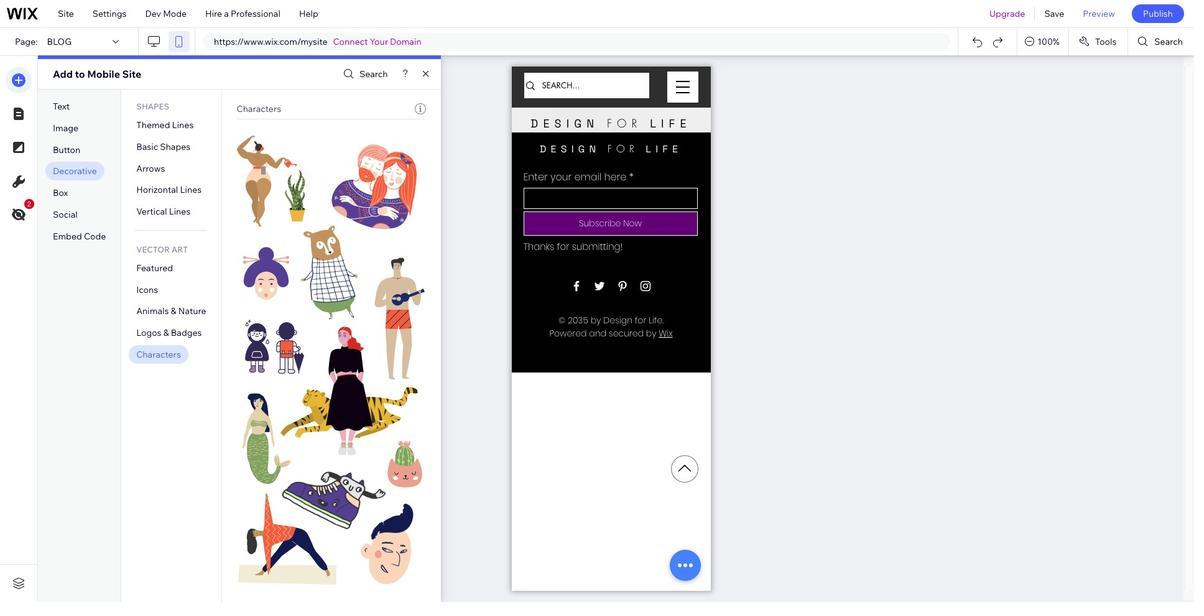 Task type: describe. For each thing, give the bounding box(es) containing it.
button
[[53, 144, 80, 155]]

animals & nature
[[136, 306, 206, 317]]

0 vertical spatial search button
[[1129, 28, 1194, 55]]

100%
[[1038, 36, 1060, 47]]

add to mobile site
[[53, 68, 141, 80]]

publish button
[[1132, 4, 1184, 23]]

https://www.wix.com/mysite
[[214, 36, 328, 47]]

to
[[75, 68, 85, 80]]

decorative
[[53, 166, 97, 177]]

0 vertical spatial site
[[58, 8, 74, 19]]

your
[[370, 36, 388, 47]]

tools
[[1095, 36, 1117, 47]]

& for nature
[[171, 306, 176, 317]]

mode
[[163, 8, 187, 19]]

lines for vertical lines
[[169, 206, 191, 217]]

code
[[84, 231, 106, 242]]

embed
[[53, 231, 82, 242]]

1 vertical spatial shapes
[[160, 141, 190, 152]]

themed
[[136, 119, 170, 131]]

animals
[[136, 306, 169, 317]]

vector art
[[136, 244, 188, 254]]

horizontal
[[136, 184, 178, 196]]

arrows
[[136, 163, 165, 174]]

domain
[[390, 36, 422, 47]]

1 vertical spatial search
[[360, 68, 388, 80]]

embed code
[[53, 231, 106, 242]]

logos
[[136, 327, 161, 339]]

dev mode
[[145, 8, 187, 19]]

nature
[[178, 306, 206, 317]]

save button
[[1035, 0, 1074, 27]]

a
[[224, 8, 229, 19]]

text
[[53, 101, 70, 112]]

art
[[172, 244, 188, 254]]

basic
[[136, 141, 158, 152]]

themed lines
[[136, 119, 194, 131]]



Task type: locate. For each thing, give the bounding box(es) containing it.
1 vertical spatial site
[[122, 68, 141, 80]]

upgrade
[[990, 8, 1026, 19]]

shapes down themed lines at top
[[160, 141, 190, 152]]

& for badges
[[163, 327, 169, 339]]

1 horizontal spatial &
[[171, 306, 176, 317]]

1 vertical spatial search button
[[340, 65, 388, 83]]

vector
[[136, 244, 170, 254]]

add
[[53, 68, 73, 80]]

0 vertical spatial shapes
[[136, 101, 169, 111]]

2 vertical spatial lines
[[169, 206, 191, 217]]

lines for horizontal lines
[[180, 184, 202, 196]]

characters
[[237, 103, 281, 114], [136, 349, 181, 360]]

0 horizontal spatial site
[[58, 8, 74, 19]]

100% button
[[1018, 28, 1069, 55]]

search down your
[[360, 68, 388, 80]]

site right the mobile
[[122, 68, 141, 80]]

lines down horizontal lines in the top of the page
[[169, 206, 191, 217]]

shapes
[[136, 101, 169, 111], [160, 141, 190, 152]]

box
[[53, 187, 68, 199]]

icons
[[136, 284, 158, 295]]

0 vertical spatial lines
[[172, 119, 194, 131]]

&
[[171, 306, 176, 317], [163, 327, 169, 339]]

hire
[[205, 8, 222, 19]]

1 vertical spatial &
[[163, 327, 169, 339]]

2
[[27, 200, 31, 208]]

basic shapes
[[136, 141, 190, 152]]

0 vertical spatial characters
[[237, 103, 281, 114]]

mobile
[[87, 68, 120, 80]]

1 vertical spatial characters
[[136, 349, 181, 360]]

0 vertical spatial &
[[171, 306, 176, 317]]

& right logos
[[163, 327, 169, 339]]

0 vertical spatial search
[[1155, 36, 1183, 47]]

professional
[[231, 8, 280, 19]]

dev
[[145, 8, 161, 19]]

0 horizontal spatial search
[[360, 68, 388, 80]]

search button down publish button
[[1129, 28, 1194, 55]]

lines right horizontal
[[180, 184, 202, 196]]

vertical
[[136, 206, 167, 217]]

preview
[[1083, 8, 1115, 19]]

social
[[53, 209, 78, 220]]

hire a professional
[[205, 8, 280, 19]]

save
[[1045, 8, 1065, 19]]

lines
[[172, 119, 194, 131], [180, 184, 202, 196], [169, 206, 191, 217]]

featured
[[136, 262, 173, 274]]

1 horizontal spatial search button
[[1129, 28, 1194, 55]]

site
[[58, 8, 74, 19], [122, 68, 141, 80]]

search
[[1155, 36, 1183, 47], [360, 68, 388, 80]]

tools button
[[1069, 28, 1128, 55]]

2 button
[[6, 199, 34, 228]]

help
[[299, 8, 318, 19]]

badges
[[171, 327, 202, 339]]

blog
[[47, 36, 72, 47]]

& left the nature
[[171, 306, 176, 317]]

logos & badges
[[136, 327, 202, 339]]

lines up basic shapes at the top left
[[172, 119, 194, 131]]

1 horizontal spatial characters
[[237, 103, 281, 114]]

horizontal lines
[[136, 184, 202, 196]]

image
[[53, 122, 79, 134]]

lines for themed lines
[[172, 119, 194, 131]]

search button
[[1129, 28, 1194, 55], [340, 65, 388, 83]]

1 horizontal spatial site
[[122, 68, 141, 80]]

https://www.wix.com/mysite connect your domain
[[214, 36, 422, 47]]

0 horizontal spatial characters
[[136, 349, 181, 360]]

site up blog
[[58, 8, 74, 19]]

0 horizontal spatial search button
[[340, 65, 388, 83]]

1 vertical spatial lines
[[180, 184, 202, 196]]

search down 'publish'
[[1155, 36, 1183, 47]]

connect
[[333, 36, 368, 47]]

0 horizontal spatial &
[[163, 327, 169, 339]]

preview button
[[1074, 0, 1125, 27]]

vertical lines
[[136, 206, 191, 217]]

shapes up themed
[[136, 101, 169, 111]]

1 horizontal spatial search
[[1155, 36, 1183, 47]]

search button down connect
[[340, 65, 388, 83]]

publish
[[1143, 8, 1173, 19]]

settings
[[93, 8, 127, 19]]



Task type: vqa. For each thing, say whether or not it's contained in the screenshot.
Logos & Badges
yes



